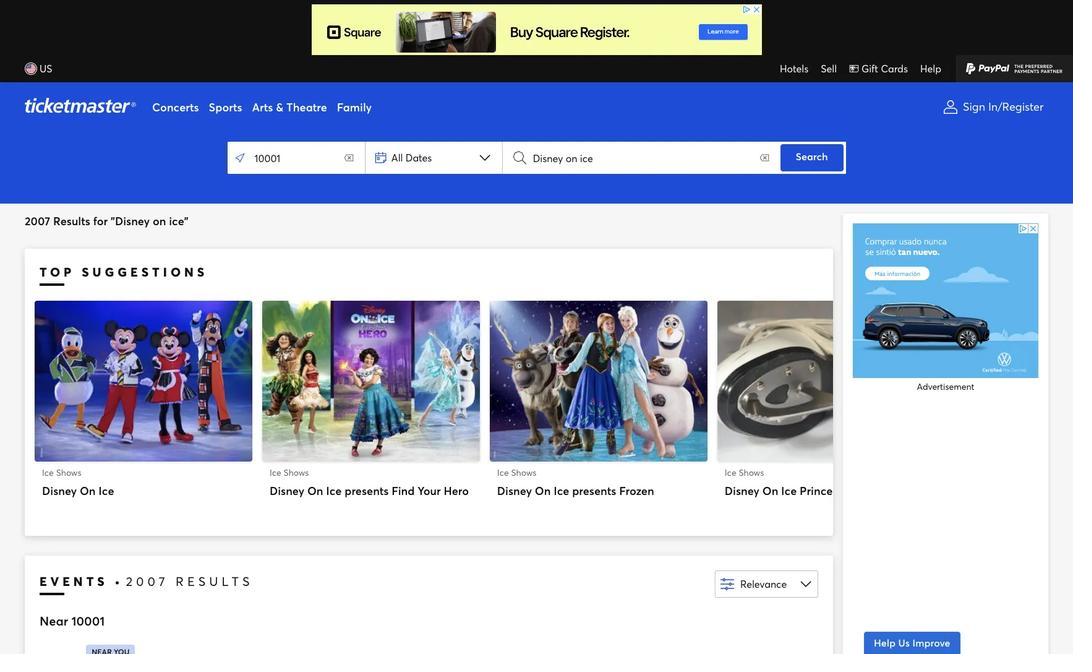 Task type: locate. For each thing, give the bounding box(es) containing it.
1 shows from the left
[[56, 466, 81, 478]]

on inside ice shows disney on ice presents frozen
[[535, 484, 551, 498]]

disney
[[42, 484, 77, 498], [270, 484, 305, 498], [497, 484, 532, 498], [725, 484, 760, 498]]

shows for disney on ice
[[56, 466, 81, 478]]

0 horizontal spatial advertisement region
[[312, 4, 762, 60]]

concerts
[[152, 100, 199, 114]]

all dates
[[392, 151, 432, 164]]

shows
[[56, 466, 81, 478], [284, 466, 309, 478], [511, 466, 537, 478], [739, 466, 764, 478]]

disney inside ice shows disney on ice princess classics
[[725, 484, 760, 498]]

hero
[[444, 484, 469, 498]]

2 shows from the left
[[284, 466, 309, 478]]

sports
[[209, 100, 242, 114]]

all
[[392, 151, 403, 164]]

None search field
[[227, 142, 846, 174]]

4 disney from the left
[[725, 484, 760, 498]]

1 vertical spatial 2007
[[126, 573, 169, 590]]

all dates button
[[365, 142, 502, 174]]

shows for disney on ice presents frozen
[[511, 466, 537, 478]]

ice
[[42, 466, 54, 478], [270, 466, 281, 478], [497, 466, 509, 478], [725, 466, 737, 478], [99, 484, 114, 498], [326, 484, 342, 498], [554, 484, 570, 498], [782, 484, 797, 498]]

none search field containing search
[[227, 142, 846, 174]]

in/register
[[989, 99, 1044, 114]]

shows for disney on ice princess classics
[[739, 466, 764, 478]]

2007 for 2007 results
[[126, 573, 169, 590]]

2 disney from the left
[[270, 484, 305, 498]]

on
[[80, 484, 96, 498], [308, 484, 323, 498], [535, 484, 551, 498], [763, 484, 779, 498]]

ice shows disney on ice presents find your hero
[[270, 466, 469, 498]]

3 on from the left
[[535, 484, 551, 498]]

on inside ice shows disney on ice presents find your hero
[[308, 484, 323, 498]]

disney inside ice shows disney on ice presents frozen
[[497, 484, 532, 498]]

0 vertical spatial advertisement region
[[312, 4, 762, 60]]

gift cards
[[862, 62, 908, 75]]

1 presents from the left
[[345, 484, 389, 498]]

disney for disney on ice presents find your hero
[[270, 484, 305, 498]]

shows inside ice shows disney on ice
[[56, 466, 81, 478]]

hotels link
[[774, 55, 815, 82]]

princess
[[800, 484, 843, 498]]

presents inside ice shows disney on ice presents frozen
[[573, 484, 617, 498]]

presents inside ice shows disney on ice presents find your hero
[[345, 484, 389, 498]]

1 on from the left
[[80, 484, 96, 498]]

sell link
[[815, 55, 844, 82]]

0 horizontal spatial 2007
[[25, 214, 50, 228]]

ice shows disney on ice princess classics
[[725, 466, 888, 498]]

sports link
[[204, 82, 247, 132]]

1 vertical spatial advertisement region
[[853, 223, 1039, 378]]

2 presents from the left
[[573, 484, 617, 498]]

top
[[40, 264, 75, 280]]

2 on from the left
[[308, 484, 323, 498]]

shows inside ice shows disney on ice presents frozen
[[511, 466, 537, 478]]

us
[[40, 62, 52, 75]]

family link
[[332, 82, 377, 132]]

events
[[40, 573, 108, 590]]

1 horizontal spatial 2007
[[126, 573, 169, 590]]

3 shows from the left
[[511, 466, 537, 478]]

advertisement region
[[312, 4, 762, 60], [853, 223, 1039, 378]]

ice"
[[169, 214, 189, 228]]

0 horizontal spatial presents
[[345, 484, 389, 498]]

shows inside ice shows disney on ice princess classics
[[739, 466, 764, 478]]

4 on from the left
[[763, 484, 779, 498]]

on inside ice shows disney on ice
[[80, 484, 96, 498]]

shows inside ice shows disney on ice presents find your hero
[[284, 466, 309, 478]]

presents
[[345, 484, 389, 498], [573, 484, 617, 498]]

help
[[921, 62, 942, 75]]

disney inside ice shows disney on ice
[[42, 484, 77, 498]]

disney for disney on ice princess classics
[[725, 484, 760, 498]]

presents left find
[[345, 484, 389, 498]]

1 disney from the left
[[42, 484, 77, 498]]

for
[[93, 214, 108, 228]]

3 disney from the left
[[497, 484, 532, 498]]

sign in/register
[[964, 99, 1044, 114]]

&
[[276, 100, 284, 114]]

your
[[418, 484, 441, 498]]

2007
[[25, 214, 50, 228], [126, 573, 169, 590]]

on inside ice shows disney on ice princess classics
[[763, 484, 779, 498]]

1 horizontal spatial presents
[[573, 484, 617, 498]]

dates
[[406, 151, 432, 164]]

concerts link
[[147, 82, 204, 132]]

presents left frozen
[[573, 484, 617, 498]]

sign
[[964, 99, 986, 114]]

4 shows from the left
[[739, 466, 764, 478]]

0 vertical spatial 2007
[[25, 214, 50, 228]]

disney inside ice shows disney on ice presents find your hero
[[270, 484, 305, 498]]

1 horizontal spatial advertisement region
[[853, 223, 1039, 378]]



Task type: describe. For each thing, give the bounding box(es) containing it.
help link
[[915, 55, 948, 82]]

presents for find
[[345, 484, 389, 498]]

on for disney on ice presents find your hero
[[308, 484, 323, 498]]

near 10001
[[40, 612, 105, 629]]

theatre
[[287, 100, 327, 114]]

"disney
[[111, 214, 150, 228]]

arts & theatre link
[[247, 82, 332, 132]]

disney for disney on ice presents frozen
[[497, 484, 532, 498]]

find
[[392, 484, 415, 498]]

cards
[[882, 62, 908, 75]]

gift
[[862, 62, 879, 75]]

frozen
[[620, 484, 654, 498]]

sign in/register button
[[938, 82, 1055, 132]]

on for disney on ice presents frozen
[[535, 484, 551, 498]]

search button
[[781, 144, 844, 171]]

on for disney on ice
[[80, 484, 96, 498]]

results
[[176, 573, 253, 590]]

sell
[[821, 62, 837, 75]]

on
[[153, 214, 166, 228]]

top suggestions
[[40, 264, 208, 280]]

suggestions
[[82, 264, 208, 280]]

10001
[[71, 612, 105, 629]]

search
[[796, 150, 828, 163]]

shows for disney on ice presents find your hero
[[284, 466, 309, 478]]

arts
[[252, 100, 273, 114]]

2007 for 2007 results for "disney on ice"
[[25, 214, 50, 228]]

classics
[[846, 484, 888, 498]]

advertisement
[[917, 381, 975, 392]]

gift cards link
[[844, 55, 915, 82]]

hotels
[[780, 62, 809, 75]]

arts & theatre
[[252, 100, 327, 114]]

family
[[337, 100, 372, 114]]

2007 results
[[126, 573, 253, 590]]

ice shows disney on ice
[[42, 466, 114, 498]]

results
[[53, 214, 90, 228]]

2007 results for "disney on ice"
[[25, 214, 189, 228]]

us button
[[19, 55, 59, 82]]

near
[[40, 612, 68, 629]]

Search by Artist, Event or Venue text field
[[528, 144, 778, 171]]

on for disney on ice princess classics
[[763, 484, 779, 498]]

paypal preferred payments partner image
[[957, 55, 1074, 82]]

City or Zip Code field
[[230, 144, 362, 171]]

disney for disney on ice
[[42, 484, 77, 498]]

presents for frozen
[[573, 484, 617, 498]]

ice shows disney on ice presents frozen
[[497, 466, 654, 498]]



Task type: vqa. For each thing, say whether or not it's contained in the screenshot.
Designated
no



